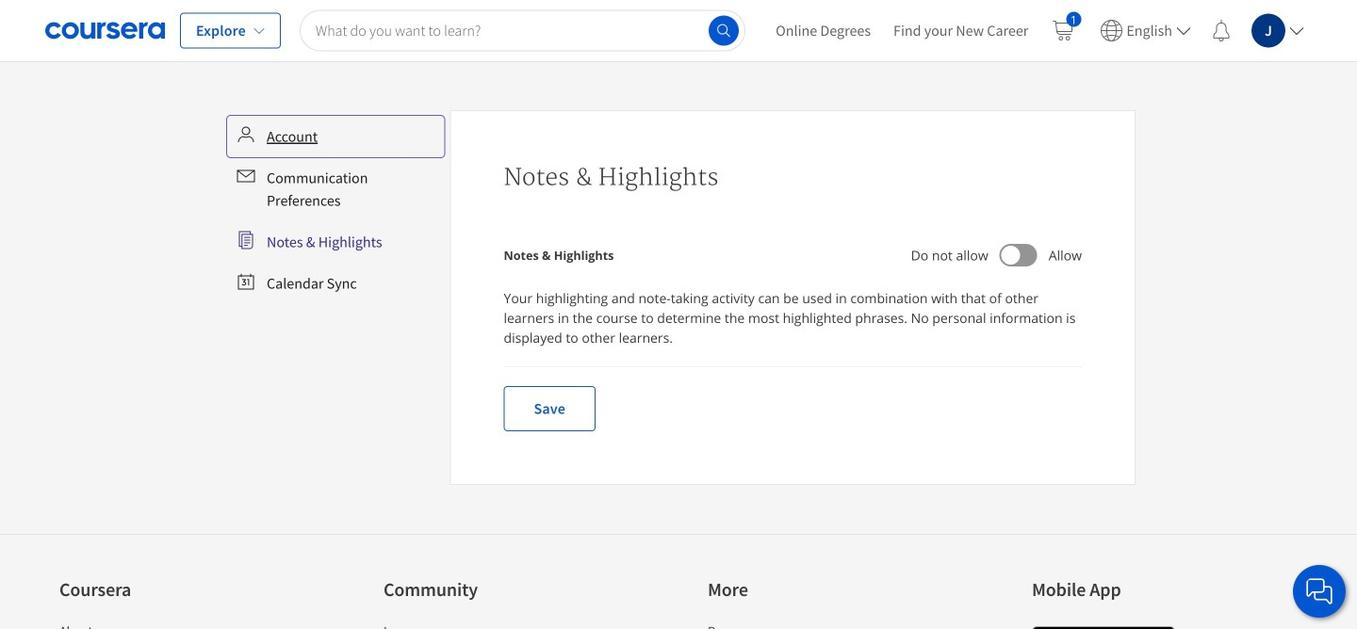 Task type: vqa. For each thing, say whether or not it's contained in the screenshot.
how to the right
no



Task type: locate. For each thing, give the bounding box(es) containing it.
list item
[[59, 622, 220, 630], [384, 622, 544, 630], [708, 622, 868, 630]]

coursera image
[[45, 16, 165, 46]]

shopping cart: 1 item element
[[1051, 12, 1082, 42]]

2 horizontal spatial list item
[[708, 622, 868, 630]]

1 list item from the left
[[59, 622, 220, 630]]

0 horizontal spatial list item
[[59, 622, 220, 630]]

1 horizontal spatial menu
[[765, 0, 1312, 61]]

0 horizontal spatial menu
[[229, 118, 443, 303]]

1 horizontal spatial list item
[[384, 622, 544, 630]]

notes & highlights switch
[[1000, 244, 1038, 267]]

None search field
[[300, 10, 746, 51]]

1 vertical spatial menu
[[229, 118, 443, 303]]

2 list item from the left
[[384, 622, 544, 630]]

do not allow notes & highlights element
[[504, 241, 614, 270]]

menu
[[765, 0, 1312, 61], [229, 118, 443, 303]]

notes & highlights image
[[1002, 246, 1021, 265]]



Task type: describe. For each thing, give the bounding box(es) containing it.
What do you want to learn? text field
[[300, 10, 746, 51]]

0 vertical spatial menu
[[765, 0, 1312, 61]]

3 list item from the left
[[708, 622, 868, 630]]

download on the app store image
[[1032, 627, 1176, 630]]



